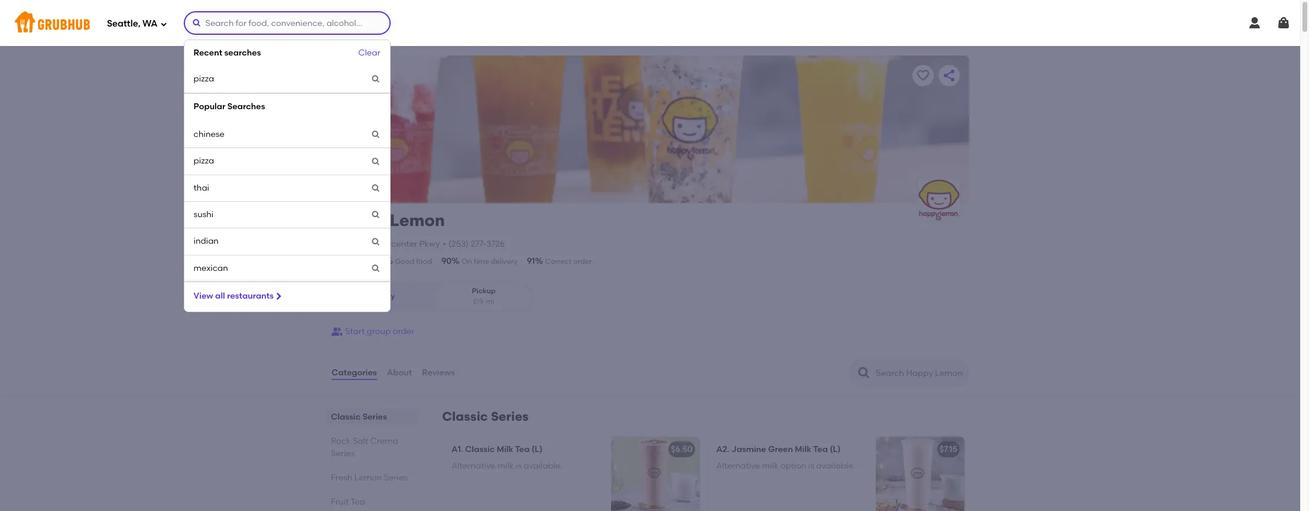 Task type: locate. For each thing, give the bounding box(es) containing it.
southcenter
[[368, 239, 417, 249]]

0 vertical spatial pizza
[[194, 74, 214, 84]]

0 horizontal spatial milk
[[497, 445, 513, 455]]

1 vertical spatial order
[[393, 327, 414, 337]]

91 right delivery
[[527, 257, 535, 267]]

time
[[474, 258, 489, 266]]

option group
[[331, 282, 534, 312]]

a1. classic milk tea (l)
[[452, 445, 543, 455]]

classic series
[[442, 410, 529, 424], [331, 413, 387, 423]]

2 milk from the left
[[762, 462, 779, 472]]

a2.
[[716, 445, 730, 455]]

classic up a1.
[[442, 410, 488, 424]]

milk down a2. jasmine green milk tea (l)
[[762, 462, 779, 472]]

0 vertical spatial lemon
[[390, 210, 445, 231]]

lemon up 17105 southcenter pkwy • (253) 277-3726
[[390, 210, 445, 231]]

start group order button
[[331, 322, 414, 343]]

order right correct
[[573, 258, 592, 266]]

2 91 from the left
[[527, 257, 535, 267]]

1 vertical spatial lemon
[[354, 474, 382, 484]]

lemon for fresh
[[354, 474, 382, 484]]

4
[[343, 257, 348, 267]]

(253) 277-3726 button
[[449, 239, 505, 251]]

all
[[215, 291, 225, 301]]

food
[[416, 258, 432, 266]]

0 vertical spatial svg image
[[371, 157, 380, 166]]

0 horizontal spatial available.
[[524, 462, 563, 472]]

classic inside tab
[[331, 413, 361, 423]]

0 vertical spatial order
[[573, 258, 592, 266]]

$7.15
[[940, 445, 958, 455]]

milk
[[498, 462, 514, 472], [762, 462, 779, 472]]

order right group
[[393, 327, 414, 337]]

available. down a1. classic milk tea (l)
[[524, 462, 563, 472]]

lemon
[[390, 210, 445, 231], [354, 474, 382, 484]]

0 horizontal spatial is
[[516, 462, 522, 472]]

rock
[[331, 437, 351, 447]]

1 milk from the left
[[497, 445, 513, 455]]

milk down a1. classic milk tea (l)
[[498, 462, 514, 472]]

pizza up thai
[[194, 156, 214, 166]]

available. right option
[[816, 462, 855, 472]]

alternative
[[452, 462, 496, 472], [716, 462, 760, 472]]

svg image for pizza
[[371, 157, 380, 166]]

17105
[[346, 239, 366, 249]]

milk for option
[[762, 462, 779, 472]]

1 horizontal spatial lemon
[[390, 210, 445, 231]]

0 horizontal spatial order
[[393, 327, 414, 337]]

fresh lemon series tab
[[331, 472, 414, 485]]

svg image for indian
[[371, 237, 380, 247]]

start
[[345, 327, 365, 337]]

tea up alternative milk option is available.
[[813, 445, 828, 455]]

1 svg image from the top
[[371, 157, 380, 166]]

pizza down recent
[[194, 74, 214, 84]]

searches
[[224, 48, 261, 58]]

tea up alternative milk is available.
[[515, 445, 530, 455]]

1 horizontal spatial available.
[[816, 462, 855, 472]]

svg image
[[1248, 16, 1262, 30], [1277, 16, 1291, 30], [192, 18, 201, 28], [160, 20, 167, 27], [371, 75, 380, 84], [371, 130, 380, 140], [371, 184, 380, 193], [371, 264, 380, 274], [274, 292, 283, 301]]

1 horizontal spatial (l)
[[830, 445, 841, 455]]

sushi
[[194, 210, 214, 220]]

2 alternative from the left
[[716, 462, 760, 472]]

is right option
[[809, 462, 814, 472]]

2 svg image from the top
[[371, 211, 380, 220]]

(l)
[[532, 445, 543, 455], [830, 445, 841, 455]]

mexican
[[194, 263, 228, 274]]

alternative down a1.
[[452, 462, 496, 472]]

a2. jasmine green milk tea (l) image
[[876, 437, 965, 512]]

0 horizontal spatial tea
[[351, 498, 365, 508]]

classic right a1.
[[465, 445, 495, 455]]

is down a1. classic milk tea (l)
[[516, 462, 522, 472]]

1 available. from the left
[[524, 462, 563, 472]]

classic series inside tab
[[331, 413, 387, 423]]

classic up rock
[[331, 413, 361, 423]]

17105 southcenter pkwy button
[[345, 238, 441, 251]]

1 horizontal spatial is
[[809, 462, 814, 472]]

svg image
[[371, 157, 380, 166], [371, 211, 380, 220], [371, 237, 380, 247]]

2 pizza from the top
[[194, 156, 214, 166]]

2 (l) from the left
[[830, 445, 841, 455]]

categories
[[332, 368, 377, 378]]

is
[[516, 462, 522, 472], [809, 462, 814, 472]]

available.
[[524, 462, 563, 472], [816, 462, 855, 472]]

crema
[[370, 437, 398, 447]]

svg image for sushi
[[371, 211, 380, 220]]

91 for good food
[[377, 257, 385, 267]]

Search for food, convenience, alcohol... search field
[[184, 11, 391, 35]]

save this restaurant image
[[916, 69, 931, 83]]

order inside start group order button
[[393, 327, 414, 337]]

(l) up alternative milk is available.
[[532, 445, 543, 455]]

classic series up salt at the left bottom of the page
[[331, 413, 387, 423]]

91 down '17105 southcenter pkwy' button
[[377, 257, 385, 267]]

pkwy
[[419, 239, 440, 249]]

0 horizontal spatial classic series
[[331, 413, 387, 423]]

series down rock
[[331, 449, 355, 459]]

fruit tea tab
[[331, 497, 414, 509]]

a2. jasmine green milk tea (l)
[[716, 445, 841, 455]]

91
[[377, 257, 385, 267], [527, 257, 535, 267]]

option
[[781, 462, 807, 472]]

(294)
[[350, 257, 370, 267]]

alternative milk option is available.
[[716, 462, 855, 472]]

3 svg image from the top
[[371, 237, 380, 247]]

0 horizontal spatial alternative
[[452, 462, 496, 472]]

milk up option
[[795, 445, 812, 455]]

2 vertical spatial svg image
[[371, 237, 380, 247]]

3726
[[487, 239, 505, 249]]

series up a1. classic milk tea (l)
[[491, 410, 529, 424]]

list box inside main navigation navigation
[[184, 40, 391, 312]]

tea
[[515, 445, 530, 455], [813, 445, 828, 455], [351, 498, 365, 508]]

1 list box from the left
[[0, 40, 1309, 512]]

1 horizontal spatial 91
[[527, 257, 535, 267]]

milk
[[497, 445, 513, 455], [795, 445, 812, 455]]

1 horizontal spatial alternative
[[716, 462, 760, 472]]

90
[[442, 257, 452, 267]]

lemon up fruit tea tab
[[354, 474, 382, 484]]

list box
[[0, 40, 1309, 512], [184, 40, 391, 312]]

alternative down jasmine
[[716, 462, 760, 472]]

series inside rock salt crema series
[[331, 449, 355, 459]]

classic series tab
[[331, 411, 414, 424]]

recent
[[194, 48, 222, 58]]

0 horizontal spatial (l)
[[532, 445, 543, 455]]

Search Happy Lemon search field
[[875, 368, 965, 380]]

classic
[[442, 410, 488, 424], [331, 413, 361, 423], [465, 445, 495, 455]]

1 alternative from the left
[[452, 462, 496, 472]]

recent searches
[[194, 48, 261, 58]]

1 horizontal spatial milk
[[795, 445, 812, 455]]

a1.
[[452, 445, 463, 455]]

start group order
[[345, 327, 414, 337]]

order
[[573, 258, 592, 266], [393, 327, 414, 337]]

correct
[[545, 258, 572, 266]]

happy lemon logo image
[[919, 180, 960, 221]]

tea right fruit
[[351, 498, 365, 508]]

2 milk from the left
[[795, 445, 812, 455]]

1 91 from the left
[[377, 257, 385, 267]]

(l) up alternative milk option is available.
[[830, 445, 841, 455]]

1 horizontal spatial milk
[[762, 462, 779, 472]]

about
[[387, 368, 412, 378]]

2 list box from the left
[[184, 40, 391, 312]]

2 is from the left
[[809, 462, 814, 472]]

pizza
[[194, 74, 214, 84], [194, 156, 214, 166]]

1 vertical spatial pizza
[[194, 156, 214, 166]]

classic series up a1. classic milk tea (l)
[[442, 410, 529, 424]]

main navigation navigation
[[0, 0, 1309, 512]]

0 horizontal spatial 91
[[377, 257, 385, 267]]

milk up alternative milk is available.
[[497, 445, 513, 455]]

series
[[491, 410, 529, 424], [363, 413, 387, 423], [331, 449, 355, 459], [384, 474, 408, 484]]

fruit tea
[[331, 498, 365, 508]]

reviews
[[422, 368, 455, 378]]

1 milk from the left
[[498, 462, 514, 472]]

a1. classic milk tea (l) image
[[611, 437, 700, 512]]

thai
[[194, 183, 209, 193]]

0 horizontal spatial milk
[[498, 462, 514, 472]]

on
[[462, 258, 472, 266]]

0 horizontal spatial lemon
[[354, 474, 382, 484]]

277-
[[471, 239, 487, 249]]

people icon image
[[331, 326, 343, 338]]

green
[[768, 445, 793, 455]]

1 vertical spatial svg image
[[371, 211, 380, 220]]

series up crema
[[363, 413, 387, 423]]

lemon inside the fresh lemon series tab
[[354, 474, 382, 484]]



Task type: describe. For each thing, give the bounding box(es) containing it.
restaurants
[[227, 291, 274, 301]]

1 pizza from the top
[[194, 74, 214, 84]]

series up fruit tea tab
[[384, 474, 408, 484]]

search icon image
[[857, 367, 871, 381]]

91 for correct order
[[527, 257, 535, 267]]

2 horizontal spatial tea
[[813, 445, 828, 455]]

correct order
[[545, 258, 592, 266]]

1 horizontal spatial classic series
[[442, 410, 529, 424]]

fresh
[[331, 474, 352, 484]]

wa
[[143, 18, 158, 29]]

lemon for happy
[[390, 210, 445, 231]]

jasmine
[[732, 445, 766, 455]]

(253)
[[449, 239, 469, 249]]

1 horizontal spatial order
[[573, 258, 592, 266]]

popular searches
[[194, 101, 265, 111]]

happy lemon
[[331, 210, 445, 231]]

fresh lemon series
[[331, 474, 408, 484]]

•
[[443, 239, 446, 249]]

tea inside fruit tea tab
[[351, 498, 365, 508]]

salt
[[353, 437, 368, 447]]

star icon image
[[331, 256, 343, 268]]

pickup
[[472, 287, 496, 296]]

alternative for jasmine
[[716, 462, 760, 472]]

on time delivery
[[462, 258, 518, 266]]

alternative milk is available.
[[452, 462, 563, 472]]

popular
[[194, 101, 226, 111]]

reviews button
[[422, 352, 456, 395]]

fruit
[[331, 498, 349, 508]]

good
[[395, 258, 415, 266]]

pickup 0.9 mi
[[472, 287, 496, 306]]

categories button
[[331, 352, 378, 395]]

group
[[367, 327, 391, 337]]

1 horizontal spatial tea
[[515, 445, 530, 455]]

indian
[[194, 237, 219, 247]]

about button
[[386, 352, 413, 395]]

searches
[[227, 101, 265, 111]]

mi
[[486, 298, 494, 306]]

option group containing pickup
[[331, 282, 534, 312]]

0.9
[[474, 298, 483, 306]]

chinese
[[194, 130, 225, 140]]

save this restaurant button
[[913, 65, 934, 86]]

happy
[[331, 210, 386, 231]]

seattle, wa
[[107, 18, 158, 29]]

alternative for classic
[[452, 462, 496, 472]]

17105 southcenter pkwy • (253) 277-3726
[[346, 239, 505, 249]]

2 available. from the left
[[816, 462, 855, 472]]

delivery
[[491, 258, 518, 266]]

rock salt crema series
[[331, 437, 398, 459]]

milk for is
[[498, 462, 514, 472]]

view
[[194, 291, 213, 301]]

delivery
[[367, 293, 395, 301]]

1 is from the left
[[516, 462, 522, 472]]

rock salt crema series tab
[[331, 436, 414, 461]]

1 (l) from the left
[[532, 445, 543, 455]]

$6.50
[[671, 445, 693, 455]]

clear
[[358, 48, 380, 58]]

good food
[[395, 258, 432, 266]]

view all restaurants
[[194, 291, 274, 301]]

seattle,
[[107, 18, 140, 29]]

share icon image
[[942, 69, 957, 83]]



Task type: vqa. For each thing, say whether or not it's contained in the screenshot.


